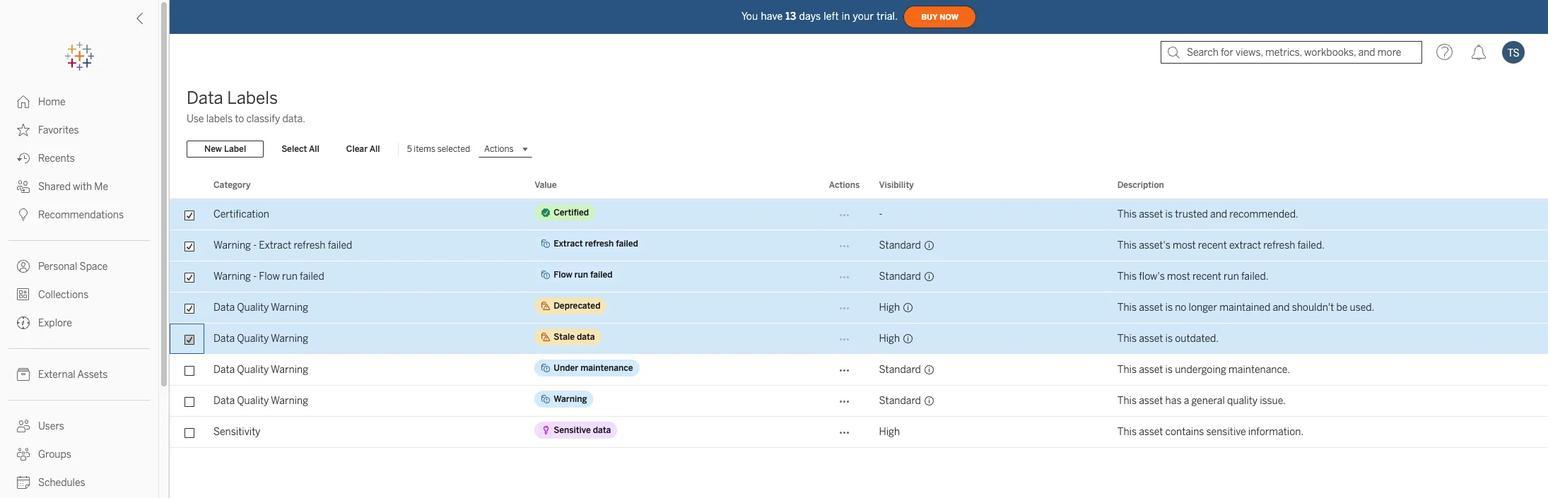Task type: locate. For each thing, give the bounding box(es) containing it.
outdated.
[[1175, 333, 1219, 345]]

0 vertical spatial high
[[879, 302, 900, 314]]

failed. up this asset is no longer maintained and shouldn't be used.
[[1242, 271, 1269, 283]]

- down "visibility"
[[879, 209, 883, 221]]

extract refresh failed
[[554, 239, 638, 249]]

2 high from the top
[[879, 333, 900, 345]]

asset left the has
[[1139, 395, 1164, 407]]

1 row from the top
[[170, 199, 1549, 231]]

2 standard from the top
[[879, 271, 921, 283]]

actions button
[[479, 141, 532, 158]]

extract up warning - flow run failed
[[259, 240, 291, 252]]

2 horizontal spatial refresh
[[1264, 240, 1296, 252]]

1 is from the top
[[1166, 209, 1173, 221]]

1 horizontal spatial run
[[575, 270, 588, 280]]

5
[[407, 144, 412, 154]]

standard for this flow's most recent run failed.
[[879, 271, 921, 283]]

3 this from the top
[[1118, 271, 1137, 283]]

5 asset from the top
[[1139, 395, 1164, 407]]

run up deprecated
[[575, 270, 588, 280]]

maintained
[[1220, 302, 1271, 314]]

data quality warning for longer
[[214, 302, 308, 314]]

visibility
[[879, 180, 914, 190]]

3 asset from the top
[[1139, 333, 1164, 345]]

favorites
[[38, 124, 79, 136]]

2 row from the top
[[170, 231, 1549, 262]]

labels
[[227, 88, 278, 108]]

asset down description
[[1139, 209, 1164, 221]]

- down warning - extract refresh failed
[[253, 271, 257, 283]]

this down this asset is outdated.
[[1118, 364, 1137, 376]]

failed. down recommended.
[[1298, 240, 1325, 252]]

asset left no
[[1139, 302, 1164, 314]]

this down description
[[1118, 209, 1137, 221]]

data quality warning
[[214, 302, 308, 314], [214, 333, 308, 345], [214, 364, 308, 376], [214, 395, 308, 407]]

clear all
[[346, 144, 380, 154]]

users
[[38, 421, 64, 433]]

home
[[38, 96, 66, 108]]

2 asset from the top
[[1139, 302, 1164, 314]]

this asset is trusted and recommended.
[[1118, 209, 1299, 221]]

all right "clear"
[[370, 144, 380, 154]]

failed
[[616, 239, 638, 249], [328, 240, 352, 252], [590, 270, 613, 280], [300, 271, 324, 283]]

data inside data labels use labels to classify data.
[[187, 88, 223, 108]]

actions left "visibility"
[[829, 180, 860, 190]]

select all button
[[272, 141, 329, 158]]

4 this from the top
[[1118, 302, 1137, 314]]

0 vertical spatial -
[[879, 209, 883, 221]]

1 horizontal spatial all
[[370, 144, 380, 154]]

1 asset from the top
[[1139, 209, 1164, 221]]

refresh
[[585, 239, 614, 249], [294, 240, 326, 252], [1264, 240, 1296, 252]]

0 vertical spatial most
[[1173, 240, 1196, 252]]

quality
[[237, 302, 269, 314], [237, 333, 269, 345], [237, 364, 269, 376], [237, 395, 269, 407]]

4 asset from the top
[[1139, 364, 1164, 376]]

trial.
[[877, 10, 898, 22]]

groups
[[38, 449, 71, 461]]

1 standard from the top
[[879, 240, 921, 252]]

most right flow's at right
[[1167, 271, 1191, 283]]

asset left outdated.
[[1139, 333, 1164, 345]]

this left contains
[[1118, 426, 1137, 438]]

you have 13 days left in your trial.
[[742, 10, 898, 22]]

0 horizontal spatial and
[[1211, 209, 1228, 221]]

flow
[[554, 270, 572, 280], [259, 271, 280, 283]]

13
[[786, 10, 797, 22]]

all for clear all
[[370, 144, 380, 154]]

your
[[853, 10, 874, 22]]

home link
[[0, 88, 158, 116]]

is left "trusted"
[[1166, 209, 1173, 221]]

this
[[1118, 209, 1137, 221], [1118, 240, 1137, 252], [1118, 271, 1137, 283], [1118, 302, 1137, 314], [1118, 333, 1137, 345], [1118, 364, 1137, 376], [1118, 395, 1137, 407], [1118, 426, 1137, 438]]

grid
[[170, 173, 1549, 499]]

5 this from the top
[[1118, 333, 1137, 345]]

high for this asset is no longer maintained and shouldn't be used.
[[879, 302, 900, 314]]

this for this asset is outdated.
[[1118, 333, 1137, 345]]

use
[[187, 113, 204, 125]]

3 is from the top
[[1166, 333, 1173, 345]]

0 horizontal spatial actions
[[484, 144, 514, 154]]

4 row from the top
[[170, 293, 1549, 324]]

1 vertical spatial actions
[[829, 180, 860, 190]]

7 this from the top
[[1118, 395, 1137, 407]]

quality
[[1228, 395, 1258, 407]]

schedules
[[38, 477, 85, 489]]

groups link
[[0, 441, 158, 469]]

this left the has
[[1118, 395, 1137, 407]]

1 vertical spatial most
[[1167, 271, 1191, 283]]

2 this from the top
[[1118, 240, 1137, 252]]

deprecated
[[554, 301, 601, 311]]

4 quality from the top
[[237, 395, 269, 407]]

0 horizontal spatial failed.
[[1242, 271, 1269, 283]]

left
[[824, 10, 839, 22]]

0 horizontal spatial flow
[[259, 271, 280, 283]]

1 horizontal spatial actions
[[829, 180, 860, 190]]

category
[[214, 180, 251, 190]]

2 is from the top
[[1166, 302, 1173, 314]]

1 data quality warning from the top
[[214, 302, 308, 314]]

recents
[[38, 153, 75, 165]]

buy now button
[[904, 6, 977, 28]]

1 vertical spatial data
[[593, 426, 611, 436]]

sensitivity
[[214, 426, 261, 438]]

buy
[[921, 12, 938, 22]]

run down the this asset's most recent extract refresh failed. at right
[[1224, 271, 1239, 283]]

recent up longer
[[1193, 271, 1222, 283]]

run down warning - extract refresh failed
[[282, 271, 298, 283]]

sensitive
[[554, 426, 591, 436]]

recent
[[1198, 240, 1227, 252], [1193, 271, 1222, 283]]

actions inside popup button
[[484, 144, 514, 154]]

high
[[879, 302, 900, 314], [879, 333, 900, 345], [879, 426, 900, 438]]

row containing warning - extract refresh failed
[[170, 231, 1549, 262]]

3 data quality warning from the top
[[214, 364, 308, 376]]

3 standard from the top
[[879, 364, 921, 376]]

0 vertical spatial actions
[[484, 144, 514, 154]]

information.
[[1249, 426, 1304, 438]]

1 quality from the top
[[237, 302, 269, 314]]

1 this from the top
[[1118, 209, 1137, 221]]

0 vertical spatial recent
[[1198, 240, 1227, 252]]

and left shouldn't
[[1273, 302, 1290, 314]]

external assets
[[38, 369, 108, 381]]

this for this asset is undergoing maintenance.
[[1118, 364, 1137, 376]]

data for data quality warning
[[577, 332, 595, 342]]

7 row from the top
[[170, 386, 1549, 417]]

all right select
[[309, 144, 319, 154]]

under
[[554, 363, 579, 373]]

warning - flow run failed
[[214, 271, 324, 283]]

6 asset from the top
[[1139, 426, 1164, 438]]

shared
[[38, 181, 71, 193]]

this for this asset is no longer maintained and shouldn't be used.
[[1118, 302, 1137, 314]]

row group
[[170, 199, 1549, 448]]

selected
[[438, 144, 470, 154]]

flow up deprecated
[[554, 270, 572, 280]]

0 vertical spatial data
[[577, 332, 595, 342]]

quality for maintenance.
[[237, 364, 269, 376]]

asset for trusted
[[1139, 209, 1164, 221]]

this asset has a general quality issue.
[[1118, 395, 1286, 407]]

refresh right the "extract"
[[1264, 240, 1296, 252]]

failed.
[[1298, 240, 1325, 252], [1242, 271, 1269, 283]]

refresh up warning - flow run failed
[[294, 240, 326, 252]]

stale
[[554, 332, 575, 342]]

this asset is outdated.
[[1118, 333, 1219, 345]]

quality for longer
[[237, 302, 269, 314]]

3 row from the top
[[170, 262, 1549, 293]]

0 horizontal spatial extract
[[259, 240, 291, 252]]

data.
[[282, 113, 305, 125]]

1 vertical spatial -
[[253, 240, 257, 252]]

select all
[[282, 144, 319, 154]]

2 vertical spatial -
[[253, 271, 257, 283]]

data right stale
[[577, 332, 595, 342]]

0 horizontal spatial all
[[309, 144, 319, 154]]

8 this from the top
[[1118, 426, 1137, 438]]

1 all from the left
[[309, 144, 319, 154]]

8 row from the top
[[170, 417, 1549, 448]]

main navigation. press the up and down arrow keys to access links. element
[[0, 88, 158, 499]]

refresh up flow run failed
[[585, 239, 614, 249]]

2 all from the left
[[370, 144, 380, 154]]

asset left contains
[[1139, 426, 1164, 438]]

and right "trusted"
[[1211, 209, 1228, 221]]

1 horizontal spatial failed.
[[1298, 240, 1325, 252]]

new label button
[[187, 141, 264, 158]]

2 vertical spatial high
[[879, 426, 900, 438]]

1 horizontal spatial and
[[1273, 302, 1290, 314]]

actions right selected
[[484, 144, 514, 154]]

extract
[[554, 239, 583, 249], [259, 240, 291, 252]]

- down certification at left
[[253, 240, 257, 252]]

this flow's most recent run failed.
[[1118, 271, 1269, 283]]

now
[[940, 12, 959, 22]]

asset down this asset is outdated.
[[1139, 364, 1164, 376]]

data right sensitive
[[593, 426, 611, 436]]

this left asset's at right
[[1118, 240, 1137, 252]]

most
[[1173, 240, 1196, 252], [1167, 271, 1191, 283]]

1 vertical spatial and
[[1273, 302, 1290, 314]]

4 data quality warning from the top
[[214, 395, 308, 407]]

is for outdated.
[[1166, 333, 1173, 345]]

1 horizontal spatial extract
[[554, 239, 583, 249]]

extract down certified
[[554, 239, 583, 249]]

high for this asset is outdated.
[[879, 333, 900, 345]]

under maintenance
[[554, 363, 633, 373]]

6 this from the top
[[1118, 364, 1137, 376]]

3 high from the top
[[879, 426, 900, 438]]

recents link
[[0, 144, 158, 173]]

items
[[414, 144, 436, 154]]

this left outdated.
[[1118, 333, 1137, 345]]

recent down this asset is trusted and recommended.
[[1198, 240, 1227, 252]]

standard for this asset's most recent extract refresh failed.
[[879, 240, 921, 252]]

4 is from the top
[[1166, 364, 1173, 376]]

data for sensitivity
[[593, 426, 611, 436]]

1 vertical spatial recent
[[1193, 271, 1222, 283]]

longer
[[1189, 302, 1218, 314]]

standard
[[879, 240, 921, 252], [879, 271, 921, 283], [879, 364, 921, 376], [879, 395, 921, 407]]

run
[[575, 270, 588, 280], [282, 271, 298, 283], [1224, 271, 1239, 283]]

1 vertical spatial high
[[879, 333, 900, 345]]

1 high from the top
[[879, 302, 900, 314]]

and
[[1211, 209, 1228, 221], [1273, 302, 1290, 314]]

flow down warning - extract refresh failed
[[259, 271, 280, 283]]

is left outdated.
[[1166, 333, 1173, 345]]

is left no
[[1166, 302, 1173, 314]]

asset for no
[[1139, 302, 1164, 314]]

be
[[1337, 302, 1348, 314]]

0 horizontal spatial run
[[282, 271, 298, 283]]

is down this asset is outdated.
[[1166, 364, 1173, 376]]

5 row from the top
[[170, 324, 1549, 355]]

most right asset's at right
[[1173, 240, 1196, 252]]

3 quality from the top
[[237, 364, 269, 376]]

row
[[170, 199, 1549, 231], [170, 231, 1549, 262], [170, 262, 1549, 293], [170, 293, 1549, 324], [170, 324, 1549, 355], [170, 355, 1549, 386], [170, 386, 1549, 417], [170, 417, 1549, 448]]

this left flow's at right
[[1118, 271, 1137, 283]]

asset
[[1139, 209, 1164, 221], [1139, 302, 1164, 314], [1139, 333, 1164, 345], [1139, 364, 1164, 376], [1139, 395, 1164, 407], [1139, 426, 1164, 438]]

4 standard from the top
[[879, 395, 921, 407]]

this up this asset is outdated.
[[1118, 302, 1137, 314]]



Task type: vqa. For each thing, say whether or not it's contained in the screenshot.


Task type: describe. For each thing, give the bounding box(es) containing it.
recent for extract
[[1198, 240, 1227, 252]]

quality for general
[[237, 395, 269, 407]]

shared with me link
[[0, 173, 158, 201]]

clear
[[346, 144, 368, 154]]

value
[[535, 180, 557, 190]]

a
[[1184, 395, 1190, 407]]

asset for sensitive
[[1139, 426, 1164, 438]]

external assets link
[[0, 361, 158, 389]]

data quality warning for maintenance.
[[214, 364, 308, 376]]

0 vertical spatial failed.
[[1298, 240, 1325, 252]]

standard for this asset is undergoing maintenance.
[[879, 364, 921, 376]]

asset's
[[1139, 240, 1171, 252]]

2 horizontal spatial run
[[1224, 271, 1239, 283]]

undergoing
[[1175, 364, 1227, 376]]

recommendations link
[[0, 201, 158, 229]]

is for trusted
[[1166, 209, 1173, 221]]

contains
[[1166, 426, 1205, 438]]

all for select all
[[309, 144, 319, 154]]

users link
[[0, 412, 158, 441]]

this for this asset's most recent extract refresh failed.
[[1118, 240, 1137, 252]]

with
[[73, 181, 92, 193]]

sensitive
[[1207, 426, 1246, 438]]

row containing warning - flow run failed
[[170, 262, 1549, 293]]

this for this flow's most recent run failed.
[[1118, 271, 1137, 283]]

1 horizontal spatial flow
[[554, 270, 572, 280]]

certification
[[214, 209, 269, 221]]

most for flow's
[[1167, 271, 1191, 283]]

no
[[1175, 302, 1187, 314]]

collections link
[[0, 281, 158, 309]]

shared with me
[[38, 181, 108, 193]]

- for warning - flow run failed
[[253, 271, 257, 283]]

is for no
[[1166, 302, 1173, 314]]

1 vertical spatial failed.
[[1242, 271, 1269, 283]]

personal space
[[38, 261, 108, 273]]

issue.
[[1260, 395, 1286, 407]]

maintenance.
[[1229, 364, 1290, 376]]

schedules link
[[0, 469, 158, 497]]

explore link
[[0, 309, 158, 337]]

Search for views, metrics, workbooks, and more text field
[[1161, 41, 1423, 64]]

assets
[[77, 369, 108, 381]]

navigation panel element
[[0, 42, 158, 499]]

data for longer
[[214, 302, 235, 314]]

recommendations
[[38, 209, 124, 221]]

0 vertical spatial and
[[1211, 209, 1228, 221]]

classify
[[246, 113, 280, 125]]

- for warning - extract refresh failed
[[253, 240, 257, 252]]

stale data
[[554, 332, 595, 342]]

recommended.
[[1230, 209, 1299, 221]]

this for this asset is trusted and recommended.
[[1118, 209, 1137, 221]]

row group containing certification
[[170, 199, 1549, 448]]

data labels use labels to classify data.
[[187, 88, 305, 125]]

this asset's most recent extract refresh failed.
[[1118, 240, 1325, 252]]

personal
[[38, 261, 77, 273]]

most for asset's
[[1173, 240, 1196, 252]]

2 quality from the top
[[237, 333, 269, 345]]

warning - extract refresh failed
[[214, 240, 352, 252]]

you
[[742, 10, 758, 22]]

extract
[[1230, 240, 1262, 252]]

1 horizontal spatial refresh
[[585, 239, 614, 249]]

this asset is no longer maintained and shouldn't be used.
[[1118, 302, 1375, 314]]

used.
[[1350, 302, 1375, 314]]

this for this asset contains sensitive information.
[[1118, 426, 1137, 438]]

2 data quality warning from the top
[[214, 333, 308, 345]]

data for maintenance.
[[214, 364, 235, 376]]

0 horizontal spatial refresh
[[294, 240, 326, 252]]

select
[[282, 144, 307, 154]]

label
[[224, 144, 246, 154]]

standard for this asset has a general quality issue.
[[879, 395, 921, 407]]

sensitive data
[[554, 426, 611, 436]]

asset for undergoing
[[1139, 364, 1164, 376]]

general
[[1192, 395, 1225, 407]]

in
[[842, 10, 850, 22]]

to
[[235, 113, 244, 125]]

external
[[38, 369, 75, 381]]

trusted
[[1175, 209, 1208, 221]]

explore
[[38, 317, 72, 330]]

maintenance
[[581, 363, 633, 373]]

asset for a
[[1139, 395, 1164, 407]]

shouldn't
[[1292, 302, 1335, 314]]

row containing certification
[[170, 199, 1549, 231]]

personal space link
[[0, 252, 158, 281]]

data for general
[[214, 395, 235, 407]]

5 items selected
[[407, 144, 470, 154]]

this for this asset has a general quality issue.
[[1118, 395, 1137, 407]]

this asset is undergoing maintenance.
[[1118, 364, 1290, 376]]

6 row from the top
[[170, 355, 1549, 386]]

clear all button
[[337, 141, 389, 158]]

days
[[799, 10, 821, 22]]

this asset contains sensitive information.
[[1118, 426, 1304, 438]]

space
[[80, 261, 108, 273]]

asset for outdated.
[[1139, 333, 1164, 345]]

flow run failed
[[554, 270, 613, 280]]

recent for run
[[1193, 271, 1222, 283]]

data quality warning for general
[[214, 395, 308, 407]]

is for undergoing
[[1166, 364, 1173, 376]]

description
[[1118, 180, 1164, 190]]

labels
[[206, 113, 233, 125]]

new
[[204, 144, 222, 154]]

me
[[94, 181, 108, 193]]

row containing sensitivity
[[170, 417, 1549, 448]]

have
[[761, 10, 783, 22]]

has
[[1166, 395, 1182, 407]]

buy now
[[921, 12, 959, 22]]

grid containing certification
[[170, 173, 1549, 499]]

flow's
[[1139, 271, 1165, 283]]



